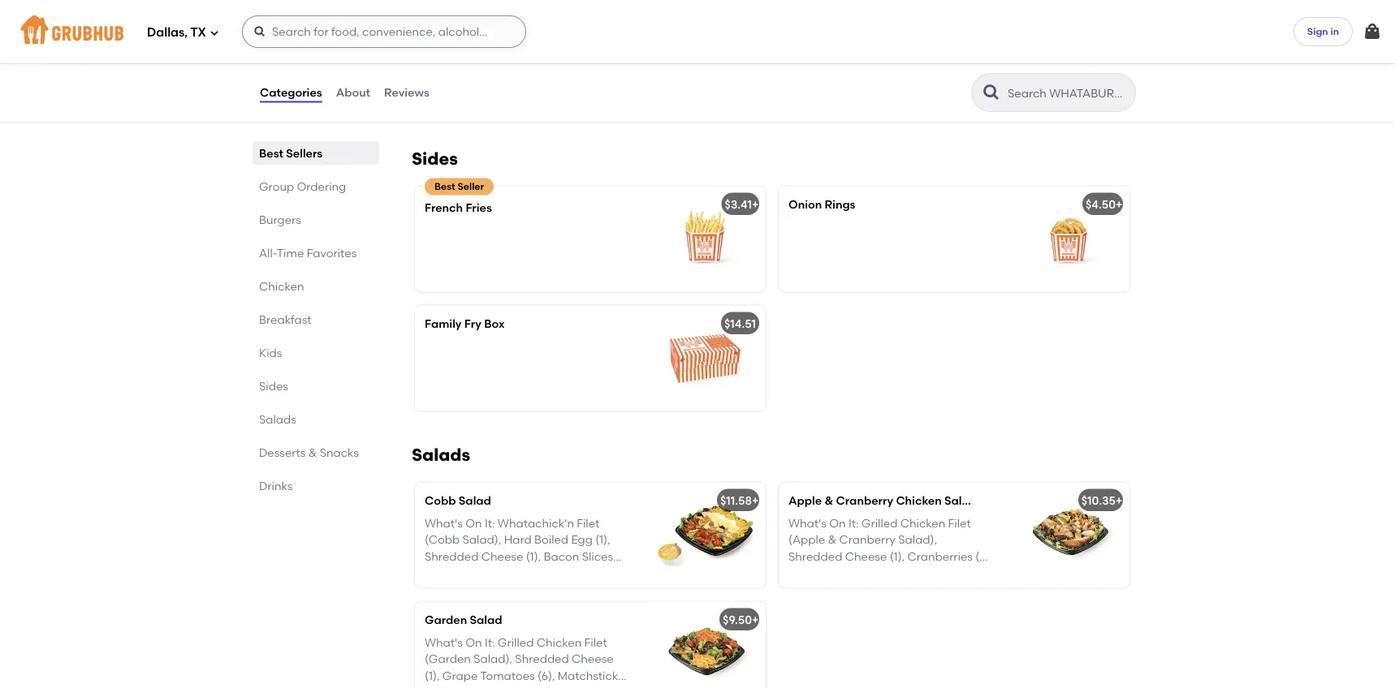 Task type: describe. For each thing, give the bounding box(es) containing it.
categories
[[260, 86, 322, 99]]

dallas, tx
[[147, 25, 206, 40]]

desserts
[[259, 446, 306, 460]]

(1), inside what's on it: grilled chicken filet (garden salad), shredded cheese (1), grape tomatoes (6), matchstick carrots (1)
[[425, 670, 440, 684]]

what's on it: whatachick'n filet (cobb salad), hard boiled egg (1), shredded cheese (1), bacon slices (3), grape tomatoes (6), grated carrots, red roma blend
[[425, 517, 613, 597]]

best for sellers
[[259, 146, 283, 160]]

what's on it: grilled chicken filet (garden salad), shredded cheese (1), grape tomatoes (6), matchstick carrots (1)
[[425, 637, 618, 689]]

carrots,
[[425, 583, 469, 597]]

sides tab
[[259, 378, 373, 395]]

cobb salad image
[[644, 483, 766, 589]]

blend
[[532, 583, 563, 597]]

filet inside what's on it: whatachick'n filet (cobb salad), hard boiled egg (1), shredded cheese (1), bacon slices (3), grape tomatoes (6), grated carrots, red roma blend
[[577, 517, 600, 531]]

burgers
[[259, 213, 301, 227]]

fry
[[465, 317, 482, 331]]

all-time favorites tab
[[259, 245, 373, 262]]

justaburger® kid's meal image
[[644, 9, 766, 115]]

time
[[277, 246, 304, 260]]

shredded inside what's on it: whatachick'n filet (cobb salad), hard boiled egg (1), shredded cheese (1), bacon slices (3), grape tomatoes (6), grated carrots, red roma blend
[[425, 550, 479, 564]]

matchstick inside what's on it: grilled chicken filet (garden salad), shredded cheese (1), grape tomatoes (6), matchstick carrots (1)
[[558, 670, 618, 684]]

reviews button
[[384, 63, 430, 122]]

grated
[[560, 567, 600, 581]]

roma
[[497, 583, 529, 597]]

best sellers tab
[[259, 145, 373, 162]]

categories button
[[259, 63, 323, 122]]

desserts & snacks
[[259, 446, 359, 460]]

chicken inside what's on it: grilled chicken filet (garden salad), shredded cheese (1), grape tomatoes (6), matchstick carrots (1)
[[537, 637, 582, 651]]

slices
[[582, 550, 613, 564]]

tx
[[191, 25, 206, 40]]

justaburger®
[[425, 20, 500, 34]]

whatachick'n
[[498, 517, 574, 531]]

Search for food, convenience, alcohol... search field
[[242, 15, 526, 48]]

(1), up slices
[[596, 534, 611, 548]]

group ordering tab
[[259, 178, 373, 195]]

favorites
[[307, 246, 357, 260]]

& inside what's on it: grilled chicken filet (apple & cranberry salad), shredded cheese (1), cranberries (1), apple slices, matchstick carrots (1)
[[828, 534, 837, 548]]

slices,
[[824, 567, 858, 581]]

justaburger® kid's meal
[[425, 20, 560, 34]]

+ for $4.50
[[1116, 198, 1123, 212]]

what's for what's on it: whatachick'n filet (cobb salad), hard boiled egg (1), shredded cheese (1), bacon slices (3), grape tomatoes (6), grated carrots, red roma blend
[[425, 517, 463, 531]]

& for snacks
[[309, 446, 317, 460]]

(1), right cranberries
[[976, 550, 991, 564]]

fries
[[466, 201, 492, 215]]

cheese inside what's on it: grilled chicken filet (apple & cranberry salad), shredded cheese (1), cranberries (1), apple slices, matchstick carrots (1)
[[845, 550, 887, 564]]

kids
[[259, 346, 282, 360]]

cranberry inside what's on it: grilled chicken filet (apple & cranberry salad), shredded cheese (1), cranberries (1), apple slices, matchstick carrots (1)
[[840, 534, 896, 548]]

it: for &
[[849, 517, 859, 531]]

apple inside what's on it: grilled chicken filet (apple & cranberry salad), shredded cheese (1), cranberries (1), apple slices, matchstick carrots (1)
[[789, 567, 822, 581]]

(6), inside what's on it: grilled chicken filet (garden salad), shredded cheese (1), grape tomatoes (6), matchstick carrots (1)
[[538, 670, 555, 684]]

salad up cranberries
[[945, 494, 977, 508]]

$9.50 +
[[723, 614, 759, 628]]

kids tab
[[259, 344, 373, 362]]

egg
[[571, 534, 593, 548]]

chicken inside what's on it: grilled chicken filet (apple & cranberry salad), shredded cheese (1), cranberries (1), apple slices, matchstick carrots (1)
[[901, 517, 946, 531]]

0 horizontal spatial svg image
[[253, 25, 266, 38]]

meal
[[532, 20, 560, 34]]

family
[[425, 317, 462, 331]]

bacon
[[544, 550, 579, 564]]

shredded inside what's on it: grilled chicken filet (garden salad), shredded cheese (1), grape tomatoes (6), matchstick carrots (1)
[[515, 653, 569, 667]]

salads inside tab
[[259, 413, 296, 427]]

best sellers
[[259, 146, 323, 160]]

tomatoes inside what's on it: grilled chicken filet (garden salad), shredded cheese (1), grape tomatoes (6), matchstick carrots (1)
[[481, 670, 535, 684]]

$4.50
[[1086, 198, 1116, 212]]

1 horizontal spatial svg image
[[1363, 22, 1383, 41]]

$11.58 +
[[721, 494, 759, 508]]

garden salad image
[[644, 603, 766, 689]]

on for (apple
[[830, 517, 846, 531]]

main navigation navigation
[[0, 0, 1396, 63]]

sign in
[[1308, 25, 1340, 37]]

whatachick'n® strips 2 piece kid's meal image
[[1008, 9, 1130, 115]]

hard
[[504, 534, 532, 548]]

in
[[1331, 25, 1340, 37]]

(apple
[[789, 534, 826, 548]]

(cobb
[[425, 534, 460, 548]]

$10.35 +
[[1082, 494, 1123, 508]]

sides inside sides tab
[[259, 379, 288, 393]]

box
[[484, 317, 505, 331]]

red
[[472, 583, 494, 597]]

apple & cranberry chicken salad image
[[1008, 483, 1130, 589]]

reviews
[[384, 86, 430, 99]]

snacks
[[320, 446, 359, 460]]

drinks
[[259, 479, 293, 493]]

onion
[[789, 198, 822, 212]]

kid's
[[503, 20, 530, 34]]

$11.58
[[721, 494, 752, 508]]

salad for $9.50 +
[[470, 614, 503, 628]]

breakfast tab
[[259, 311, 373, 328]]

(garden
[[425, 653, 471, 667]]



Task type: vqa. For each thing, say whether or not it's contained in the screenshot.
(1)
yes



Task type: locate. For each thing, give the bounding box(es) containing it.
chicken inside tab
[[259, 279, 304, 293]]

& right (apple
[[828, 534, 837, 548]]

1 horizontal spatial grilled
[[862, 517, 898, 531]]

cobb
[[425, 494, 456, 508]]

salad for $11.58 +
[[459, 494, 491, 508]]

carrots inside what's on it: grilled chicken filet (garden salad), shredded cheese (1), grape tomatoes (6), matchstick carrots (1)
[[425, 686, 467, 689]]

(6), inside what's on it: whatachick'n filet (cobb salad), hard boiled egg (1), shredded cheese (1), bacon slices (3), grape tomatoes (6), grated carrots, red roma blend
[[540, 567, 558, 581]]

1 vertical spatial sides
[[259, 379, 288, 393]]

what's on it: grilled chicken filet (apple & cranberry salad), shredded cheese (1), cranberries (1), apple slices, matchstick carrots (1)
[[789, 517, 991, 581]]

grilled inside what's on it: grilled chicken filet (garden salad), shredded cheese (1), grape tomatoes (6), matchstick carrots (1)
[[498, 637, 534, 651]]

cheese
[[482, 550, 523, 564], [845, 550, 887, 564], [572, 653, 614, 667]]

apple & cranberry chicken salad
[[789, 494, 977, 508]]

all-time favorites
[[259, 246, 357, 260]]

sign in button
[[1294, 17, 1353, 46]]

salad), inside what's on it: grilled chicken filet (garden salad), shredded cheese (1), grape tomatoes (6), matchstick carrots (1)
[[474, 653, 513, 667]]

what's for what's on it: grilled chicken filet (garden salad), shredded cheese (1), grape tomatoes (6), matchstick carrots (1)
[[425, 637, 463, 651]]

cranberry up what's on it: grilled chicken filet (apple & cranberry salad), shredded cheese (1), cranberries (1), apple slices, matchstick carrots (1) in the bottom right of the page
[[836, 494, 894, 508]]

1 horizontal spatial cheese
[[572, 653, 614, 667]]

what's up (cobb
[[425, 517, 463, 531]]

grape
[[445, 567, 480, 581], [443, 670, 478, 684]]

0 horizontal spatial best
[[259, 146, 283, 160]]

french
[[425, 201, 463, 215]]

best up french
[[435, 181, 455, 193]]

grilled down "roma"
[[498, 637, 534, 651]]

$3.41 +
[[725, 198, 759, 212]]

cranberry
[[836, 494, 894, 508], [840, 534, 896, 548]]

(1),
[[596, 534, 611, 548], [526, 550, 541, 564], [890, 550, 905, 564], [976, 550, 991, 564], [425, 670, 440, 684]]

1 horizontal spatial (1)
[[969, 567, 981, 581]]

0 vertical spatial (6),
[[540, 567, 558, 581]]

0 vertical spatial cranberry
[[836, 494, 894, 508]]

what's inside what's on it: grilled chicken filet (garden salad), shredded cheese (1), grape tomatoes (6), matchstick carrots (1)
[[425, 637, 463, 651]]

0 horizontal spatial sides
[[259, 379, 288, 393]]

filet up cranberries
[[949, 517, 971, 531]]

svg image right svg image
[[253, 25, 266, 38]]

cheese inside what's on it: whatachick'n filet (cobb salad), hard boiled egg (1), shredded cheese (1), bacon slices (3), grape tomatoes (6), grated carrots, red roma blend
[[482, 550, 523, 564]]

on inside what's on it: grilled chicken filet (garden salad), shredded cheese (1), grape tomatoes (6), matchstick carrots (1)
[[466, 637, 482, 651]]

0 vertical spatial best
[[259, 146, 283, 160]]

tomatoes
[[483, 567, 538, 581], [481, 670, 535, 684]]

it: for hard
[[485, 517, 495, 531]]

0 vertical spatial grape
[[445, 567, 480, 581]]

(1) down cranberries
[[969, 567, 981, 581]]

sides up "best seller french fries"
[[412, 149, 458, 169]]

tomatoes down garden salad
[[481, 670, 535, 684]]

what's inside what's on it: grilled chicken filet (apple & cranberry salad), shredded cheese (1), cranberries (1), apple slices, matchstick carrots (1)
[[789, 517, 827, 531]]

chicken tab
[[259, 278, 373, 295]]

desserts & snacks tab
[[259, 444, 373, 461]]

family fry box image
[[644, 306, 766, 412]]

what's up (apple
[[789, 517, 827, 531]]

1 horizontal spatial carrots
[[924, 567, 966, 581]]

(1), down hard
[[526, 550, 541, 564]]

$10.35
[[1082, 494, 1116, 508]]

on up slices,
[[830, 517, 846, 531]]

shredded down (apple
[[789, 550, 843, 564]]

apple down (apple
[[789, 567, 822, 581]]

tomatoes inside what's on it: whatachick'n filet (cobb salad), hard boiled egg (1), shredded cheese (1), bacon slices (3), grape tomatoes (6), grated carrots, red roma blend
[[483, 567, 538, 581]]

+ for $3.41
[[752, 198, 759, 212]]

matchstick inside what's on it: grilled chicken filet (apple & cranberry salad), shredded cheese (1), cranberries (1), apple slices, matchstick carrots (1)
[[861, 567, 922, 581]]

grape inside what's on it: whatachick'n filet (cobb salad), hard boiled egg (1), shredded cheese (1), bacon slices (3), grape tomatoes (6), grated carrots, red roma blend
[[445, 567, 480, 581]]

best for seller
[[435, 181, 455, 193]]

cranberries
[[908, 550, 973, 564]]

1 vertical spatial cranberry
[[840, 534, 896, 548]]

salad), up cranberries
[[899, 534, 937, 548]]

what's for what's on it: grilled chicken filet (apple & cranberry salad), shredded cheese (1), cranberries (1), apple slices, matchstick carrots (1)
[[789, 517, 827, 531]]

cheese inside what's on it: grilled chicken filet (garden salad), shredded cheese (1), grape tomatoes (6), matchstick carrots (1)
[[572, 653, 614, 667]]

carrots inside what's on it: grilled chicken filet (apple & cranberry salad), shredded cheese (1), cranberries (1), apple slices, matchstick carrots (1)
[[924, 567, 966, 581]]

about button
[[335, 63, 371, 122]]

chicken up what's on it: grilled chicken filet (apple & cranberry salad), shredded cheese (1), cranberries (1), apple slices, matchstick carrots (1) in the bottom right of the page
[[896, 494, 942, 508]]

chicken up breakfast
[[259, 279, 304, 293]]

salads up desserts
[[259, 413, 296, 427]]

(1)
[[969, 567, 981, 581], [469, 686, 481, 689]]

sides
[[412, 149, 458, 169], [259, 379, 288, 393]]

ordering
[[297, 180, 346, 193]]

grilled inside what's on it: grilled chicken filet (apple & cranberry salad), shredded cheese (1), cranberries (1), apple slices, matchstick carrots (1)
[[862, 517, 898, 531]]

what's
[[425, 517, 463, 531], [789, 517, 827, 531], [425, 637, 463, 651]]

&
[[309, 446, 317, 460], [825, 494, 834, 508], [828, 534, 837, 548]]

justaburger® kid's meal button
[[415, 9, 766, 115]]

0 vertical spatial apple
[[789, 494, 822, 508]]

it: inside what's on it: grilled chicken filet (apple & cranberry salad), shredded cheese (1), cranberries (1), apple slices, matchstick carrots (1)
[[849, 517, 859, 531]]

filet inside what's on it: grilled chicken filet (apple & cranberry salad), shredded cheese (1), cranberries (1), apple slices, matchstick carrots (1)
[[949, 517, 971, 531]]

1 vertical spatial matchstick
[[558, 670, 618, 684]]

on for (garden
[[466, 637, 482, 651]]

1 vertical spatial salads
[[412, 445, 470, 466]]

best
[[259, 146, 283, 160], [435, 181, 455, 193]]

what's inside what's on it: whatachick'n filet (cobb salad), hard boiled egg (1), shredded cheese (1), bacon slices (3), grape tomatoes (6), grated carrots, red roma blend
[[425, 517, 463, 531]]

it: inside what's on it: grilled chicken filet (garden salad), shredded cheese (1), grape tomatoes (6), matchstick carrots (1)
[[485, 637, 495, 651]]

on down garden salad
[[466, 637, 482, 651]]

grape up the "carrots,"
[[445, 567, 480, 581]]

what's up (garden
[[425, 637, 463, 651]]

on down cobb salad
[[466, 517, 482, 531]]

boiled
[[535, 534, 569, 548]]

grilled
[[862, 517, 898, 531], [498, 637, 534, 651]]

sellers
[[286, 146, 323, 160]]

2 horizontal spatial cheese
[[845, 550, 887, 564]]

$9.50
[[723, 614, 752, 628]]

& left snacks
[[309, 446, 317, 460]]

0 vertical spatial matchstick
[[861, 567, 922, 581]]

filet for what's on it: grilled chicken filet (apple & cranberry salad), shredded cheese (1), cranberries (1), apple slices, matchstick carrots (1)
[[949, 517, 971, 531]]

(1), down (garden
[[425, 670, 440, 684]]

1 horizontal spatial best
[[435, 181, 455, 193]]

salads
[[259, 413, 296, 427], [412, 445, 470, 466]]

(1) inside what's on it: grilled chicken filet (garden salad), shredded cheese (1), grape tomatoes (6), matchstick carrots (1)
[[469, 686, 481, 689]]

$14.51
[[725, 317, 756, 331]]

breakfast
[[259, 313, 312, 327]]

(1), left cranberries
[[890, 550, 905, 564]]

1 vertical spatial carrots
[[425, 686, 467, 689]]

0 horizontal spatial (1)
[[469, 686, 481, 689]]

sign
[[1308, 25, 1329, 37]]

drinks tab
[[259, 478, 373, 495]]

1 horizontal spatial salads
[[412, 445, 470, 466]]

french fries image
[[644, 187, 766, 292]]

salads tab
[[259, 411, 373, 428]]

shredded inside what's on it: grilled chicken filet (apple & cranberry salad), shredded cheese (1), cranberries (1), apple slices, matchstick carrots (1)
[[789, 550, 843, 564]]

$4.50 +
[[1086, 198, 1123, 212]]

best seller french fries
[[425, 181, 492, 215]]

1 horizontal spatial matchstick
[[861, 567, 922, 581]]

chicken down blend
[[537, 637, 582, 651]]

best inside "best seller french fries"
[[435, 181, 455, 193]]

chicken up cranberries
[[901, 517, 946, 531]]

salad), left hard
[[463, 534, 501, 548]]

cranberry up slices,
[[840, 534, 896, 548]]

2 vertical spatial &
[[828, 534, 837, 548]]

on inside what's on it: whatachick'n filet (cobb salad), hard boiled egg (1), shredded cheese (1), bacon slices (3), grape tomatoes (6), grated carrots, red roma blend
[[466, 517, 482, 531]]

0 horizontal spatial grilled
[[498, 637, 534, 651]]

svg image
[[210, 28, 219, 38]]

filet for what's on it: grilled chicken filet (garden salad), shredded cheese (1), grape tomatoes (6), matchstick carrots (1)
[[585, 637, 607, 651]]

1 apple from the top
[[789, 494, 822, 508]]

0 vertical spatial (1)
[[969, 567, 981, 581]]

chicken
[[259, 279, 304, 293], [896, 494, 942, 508], [901, 517, 946, 531], [537, 637, 582, 651]]

grape inside what's on it: grilled chicken filet (garden salad), shredded cheese (1), grape tomatoes (6), matchstick carrots (1)
[[443, 670, 478, 684]]

0 vertical spatial sides
[[412, 149, 458, 169]]

group
[[259, 180, 294, 193]]

apple
[[789, 494, 822, 508], [789, 567, 822, 581]]

(1) inside what's on it: grilled chicken filet (apple & cranberry salad), shredded cheese (1), cranberries (1), apple slices, matchstick carrots (1)
[[969, 567, 981, 581]]

salad), inside what's on it: grilled chicken filet (apple & cranberry salad), shredded cheese (1), cranberries (1), apple slices, matchstick carrots (1)
[[899, 534, 937, 548]]

1 vertical spatial (1)
[[469, 686, 481, 689]]

it: for salad),
[[485, 637, 495, 651]]

grilled for shredded
[[498, 637, 534, 651]]

filet inside what's on it: grilled chicken filet (garden salad), shredded cheese (1), grape tomatoes (6), matchstick carrots (1)
[[585, 637, 607, 651]]

$3.41
[[725, 198, 752, 212]]

0 horizontal spatial carrots
[[425, 686, 467, 689]]

0 horizontal spatial cheese
[[482, 550, 523, 564]]

best inside 'tab'
[[259, 146, 283, 160]]

(6),
[[540, 567, 558, 581], [538, 670, 555, 684]]

sides down the kids
[[259, 379, 288, 393]]

group ordering
[[259, 180, 346, 193]]

carrots down cranberries
[[924, 567, 966, 581]]

it: down cobb salad
[[485, 517, 495, 531]]

0 vertical spatial grilled
[[862, 517, 898, 531]]

on for salad),
[[466, 517, 482, 531]]

carrots
[[924, 567, 966, 581], [425, 686, 467, 689]]

garden salad
[[425, 614, 503, 628]]

it:
[[485, 517, 495, 531], [849, 517, 859, 531], [485, 637, 495, 651]]

+
[[752, 198, 759, 212], [1116, 198, 1123, 212], [752, 494, 759, 508], [1116, 494, 1123, 508], [752, 614, 759, 628]]

salad right cobb
[[459, 494, 491, 508]]

it: inside what's on it: whatachick'n filet (cobb salad), hard boiled egg (1), shredded cheese (1), bacon slices (3), grape tomatoes (6), grated carrots, red roma blend
[[485, 517, 495, 531]]

0 horizontal spatial salads
[[259, 413, 296, 427]]

0 horizontal spatial shredded
[[425, 550, 479, 564]]

tomatoes up "roma"
[[483, 567, 538, 581]]

apple up (apple
[[789, 494, 822, 508]]

grape down (garden
[[443, 670, 478, 684]]

1 vertical spatial best
[[435, 181, 455, 193]]

on inside what's on it: grilled chicken filet (apple & cranberry salad), shredded cheese (1), cranberries (1), apple slices, matchstick carrots (1)
[[830, 517, 846, 531]]

cobb salad
[[425, 494, 491, 508]]

grilled for cranberry
[[862, 517, 898, 531]]

dallas,
[[147, 25, 188, 40]]

carrots down (garden
[[425, 686, 467, 689]]

+ for $10.35
[[1116, 494, 1123, 508]]

1 horizontal spatial shredded
[[515, 653, 569, 667]]

shredded down (cobb
[[425, 550, 479, 564]]

salad),
[[463, 534, 501, 548], [899, 534, 937, 548], [474, 653, 513, 667]]

0 vertical spatial tomatoes
[[483, 567, 538, 581]]

0 vertical spatial &
[[309, 446, 317, 460]]

svg image
[[1363, 22, 1383, 41], [253, 25, 266, 38]]

(1) down (garden
[[469, 686, 481, 689]]

shredded down blend
[[515, 653, 569, 667]]

& up (apple
[[825, 494, 834, 508]]

onion rings
[[789, 198, 856, 212]]

on
[[466, 517, 482, 531], [830, 517, 846, 531], [466, 637, 482, 651]]

salad down red
[[470, 614, 503, 628]]

salad), inside what's on it: whatachick'n filet (cobb salad), hard boiled egg (1), shredded cheese (1), bacon slices (3), grape tomatoes (6), grated carrots, red roma blend
[[463, 534, 501, 548]]

& inside tab
[[309, 446, 317, 460]]

family fry box
[[425, 317, 505, 331]]

it: down garden salad
[[485, 637, 495, 651]]

Search WHATABURGER search field
[[1007, 85, 1131, 101]]

1 vertical spatial grilled
[[498, 637, 534, 651]]

best left sellers
[[259, 146, 283, 160]]

0 horizontal spatial matchstick
[[558, 670, 618, 684]]

filet
[[577, 517, 600, 531], [949, 517, 971, 531], [585, 637, 607, 651]]

(3),
[[425, 567, 442, 581]]

grilled down apple & cranberry chicken salad
[[862, 517, 898, 531]]

onion rings image
[[1008, 187, 1130, 292]]

1 vertical spatial apple
[[789, 567, 822, 581]]

0 vertical spatial carrots
[[924, 567, 966, 581]]

0 vertical spatial salads
[[259, 413, 296, 427]]

filet up "egg" at the bottom left of the page
[[577, 517, 600, 531]]

burgers tab
[[259, 211, 373, 228]]

1 vertical spatial (6),
[[538, 670, 555, 684]]

it: down apple & cranberry chicken salad
[[849, 517, 859, 531]]

matchstick
[[861, 567, 922, 581], [558, 670, 618, 684]]

shredded
[[425, 550, 479, 564], [789, 550, 843, 564], [515, 653, 569, 667]]

garden
[[425, 614, 467, 628]]

rings
[[825, 198, 856, 212]]

search icon image
[[982, 83, 1002, 102]]

1 vertical spatial &
[[825, 494, 834, 508]]

all-
[[259, 246, 277, 260]]

filet down grated
[[585, 637, 607, 651]]

+ for $11.58
[[752, 494, 759, 508]]

& for cranberry
[[825, 494, 834, 508]]

salad), right (garden
[[474, 653, 513, 667]]

seller
[[458, 181, 484, 193]]

about
[[336, 86, 371, 99]]

1 vertical spatial grape
[[443, 670, 478, 684]]

+ for $9.50
[[752, 614, 759, 628]]

1 horizontal spatial sides
[[412, 149, 458, 169]]

svg image right in
[[1363, 22, 1383, 41]]

salads up cobb
[[412, 445, 470, 466]]

2 horizontal spatial shredded
[[789, 550, 843, 564]]

1 vertical spatial tomatoes
[[481, 670, 535, 684]]

2 apple from the top
[[789, 567, 822, 581]]

salad
[[459, 494, 491, 508], [945, 494, 977, 508], [470, 614, 503, 628]]



